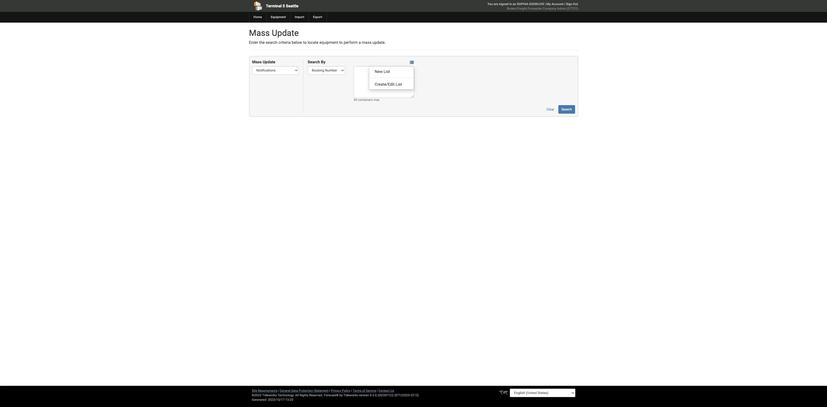Task type: locate. For each thing, give the bounding box(es) containing it.
requirements
[[258, 389, 278, 393]]

search right clear button
[[562, 108, 572, 112]]

mass inside "mass update enter the search criteria below to locate equipment to perform a mass update."
[[249, 28, 270, 38]]

my account link
[[547, 2, 564, 6]]

by
[[340, 394, 343, 397]]

export
[[313, 15, 323, 19]]

search left by at the left of page
[[308, 60, 320, 64]]

site requirements | general data protection statement | privacy policy | terms of service | contact us ©2023 tideworks technology. all rights reserved. forecast® by tideworks version 9.5.0.202307122 (07122023-2212) generated: 2023/10/17 13:20
[[252, 389, 419, 402]]

0 horizontal spatial search
[[308, 60, 320, 64]]

©2023 tideworks
[[252, 394, 277, 397]]

update up criteria
[[272, 28, 299, 38]]

update inside "mass update enter the search criteria below to locate equipment to perform a mass update."
[[272, 28, 299, 38]]

locate
[[308, 40, 319, 45]]

13:20
[[286, 398, 294, 402]]

update for mass update
[[263, 60, 276, 64]]

criteria
[[279, 40, 291, 45]]

0 vertical spatial update
[[272, 28, 299, 38]]

1 horizontal spatial search
[[562, 108, 572, 112]]

terms of service link
[[353, 389, 377, 393]]

list right new on the left
[[384, 69, 390, 74]]

2 to from the left
[[339, 40, 343, 45]]

terms
[[353, 389, 362, 393]]

import link
[[290, 12, 309, 23]]

search
[[308, 60, 320, 64], [562, 108, 572, 112]]

search by
[[308, 60, 326, 64]]

policy
[[342, 389, 351, 393]]

general
[[280, 389, 291, 393]]

1 vertical spatial search
[[562, 108, 572, 112]]

|
[[545, 2, 546, 6], [565, 2, 566, 6], [279, 389, 279, 393], [330, 389, 330, 393], [352, 389, 352, 393], [377, 389, 378, 393]]

admin
[[558, 7, 567, 10]]

forecast®
[[324, 394, 339, 397]]

0 vertical spatial mass
[[249, 28, 270, 38]]

contact us link
[[379, 389, 395, 393]]

update for mass update enter the search criteria below to locate equipment to perform a mass update.
[[272, 28, 299, 38]]

list right create/edit
[[396, 82, 402, 86]]

| left the sign
[[565, 2, 566, 6]]

you are signed in as sophia goodlive | my account | sign out broker/freight forwarder company admin (57721)
[[488, 2, 579, 10]]

| left my
[[545, 2, 546, 6]]

create/edit list link
[[370, 80, 414, 88]]

privacy policy link
[[331, 389, 351, 393]]

0 horizontal spatial to
[[303, 40, 307, 45]]

perform
[[344, 40, 358, 45]]

search inside button
[[562, 108, 572, 112]]

update
[[272, 28, 299, 38], [263, 60, 276, 64]]

(57721)
[[568, 7, 579, 10]]

mass for mass update enter the search criteria below to locate equipment to perform a mass update.
[[249, 28, 270, 38]]

mass for mass update
[[252, 60, 262, 64]]

new list link
[[370, 68, 414, 75]]

terminal 5 seattle link
[[249, 0, 382, 12]]

to right below
[[303, 40, 307, 45]]

broker/freight
[[507, 7, 528, 10]]

1 horizontal spatial list
[[396, 82, 402, 86]]

import
[[295, 15, 305, 19]]

to left perform
[[339, 40, 343, 45]]

mass update enter the search criteria below to locate equipment to perform a mass update.
[[249, 28, 386, 45]]

a
[[359, 40, 361, 45]]

0 horizontal spatial list
[[384, 69, 390, 74]]

us
[[391, 389, 395, 393]]

my
[[547, 2, 551, 6]]

1 vertical spatial list
[[396, 82, 402, 86]]

generated:
[[252, 398, 267, 402]]

(07122023-
[[395, 394, 411, 397]]

1 vertical spatial update
[[263, 60, 276, 64]]

| up tideworks
[[352, 389, 352, 393]]

rights
[[300, 394, 309, 397]]

to
[[303, 40, 307, 45], [339, 40, 343, 45]]

as
[[513, 2, 517, 6]]

None text field
[[354, 66, 414, 98]]

export link
[[309, 12, 327, 23]]

are
[[494, 2, 499, 6]]

seattle
[[286, 4, 299, 8]]

max
[[374, 98, 380, 102]]

clear
[[547, 108, 555, 112]]

0 vertical spatial search
[[308, 60, 320, 64]]

0 vertical spatial list
[[384, 69, 390, 74]]

update.
[[373, 40, 386, 45]]

create/edit
[[375, 82, 395, 86]]

list
[[384, 69, 390, 74], [396, 82, 402, 86]]

show list image
[[410, 60, 414, 64]]

new list
[[375, 69, 390, 74]]

account
[[552, 2, 564, 6]]

menu
[[369, 66, 414, 90]]

1 horizontal spatial to
[[339, 40, 343, 45]]

data
[[292, 389, 298, 393]]

mass
[[249, 28, 270, 38], [252, 60, 262, 64]]

| up forecast® in the left bottom of the page
[[330, 389, 330, 393]]

1 vertical spatial mass
[[252, 60, 262, 64]]

search button
[[559, 105, 576, 114]]

mass down enter
[[252, 60, 262, 64]]

privacy
[[331, 389, 341, 393]]

update down search
[[263, 60, 276, 64]]

mass up 'the'
[[249, 28, 270, 38]]



Task type: describe. For each thing, give the bounding box(es) containing it.
of
[[363, 389, 366, 393]]

search
[[266, 40, 278, 45]]

| up 9.5.0.202307122
[[377, 389, 378, 393]]

50 containers max
[[354, 98, 380, 102]]

service
[[366, 389, 377, 393]]

by
[[321, 60, 326, 64]]

company
[[543, 7, 557, 10]]

home link
[[249, 12, 266, 23]]

goodlive
[[530, 2, 545, 6]]

out
[[574, 2, 579, 6]]

contact
[[379, 389, 390, 393]]

protection
[[299, 389, 314, 393]]

list for create/edit list
[[396, 82, 402, 86]]

create/edit list
[[375, 82, 402, 86]]

terminal
[[266, 4, 282, 8]]

5
[[283, 4, 285, 8]]

equipment
[[320, 40, 339, 45]]

forwarder
[[528, 7, 543, 10]]

signed
[[499, 2, 509, 6]]

site requirements link
[[252, 389, 278, 393]]

mass
[[362, 40, 372, 45]]

containers
[[358, 98, 373, 102]]

2023/10/17
[[268, 398, 285, 402]]

statement
[[314, 389, 329, 393]]

general data protection statement link
[[280, 389, 329, 393]]

tideworks
[[344, 394, 358, 397]]

enter
[[249, 40, 258, 45]]

clear button
[[544, 105, 558, 114]]

1 to from the left
[[303, 40, 307, 45]]

2212)
[[411, 394, 419, 397]]

equipment link
[[266, 12, 290, 23]]

technology.
[[278, 394, 295, 397]]

50
[[354, 98, 357, 102]]

equipment
[[271, 15, 286, 19]]

search for search
[[562, 108, 572, 112]]

search for search by
[[308, 60, 320, 64]]

version
[[359, 394, 369, 397]]

terminal 5 seattle
[[266, 4, 299, 8]]

reserved.
[[310, 394, 323, 397]]

sophia
[[517, 2, 529, 6]]

site
[[252, 389, 257, 393]]

9.5.0.202307122
[[370, 394, 394, 397]]

you
[[488, 2, 493, 6]]

the
[[259, 40, 265, 45]]

in
[[510, 2, 512, 6]]

mass update
[[252, 60, 276, 64]]

new
[[375, 69, 383, 74]]

below
[[292, 40, 302, 45]]

home
[[254, 15, 262, 19]]

sign out link
[[566, 2, 579, 6]]

sign
[[566, 2, 573, 6]]

| left general on the bottom of the page
[[279, 389, 279, 393]]

menu containing new list
[[369, 66, 414, 90]]

list for new list
[[384, 69, 390, 74]]

all
[[295, 394, 299, 397]]



Task type: vqa. For each thing, say whether or not it's contained in the screenshot.
My
yes



